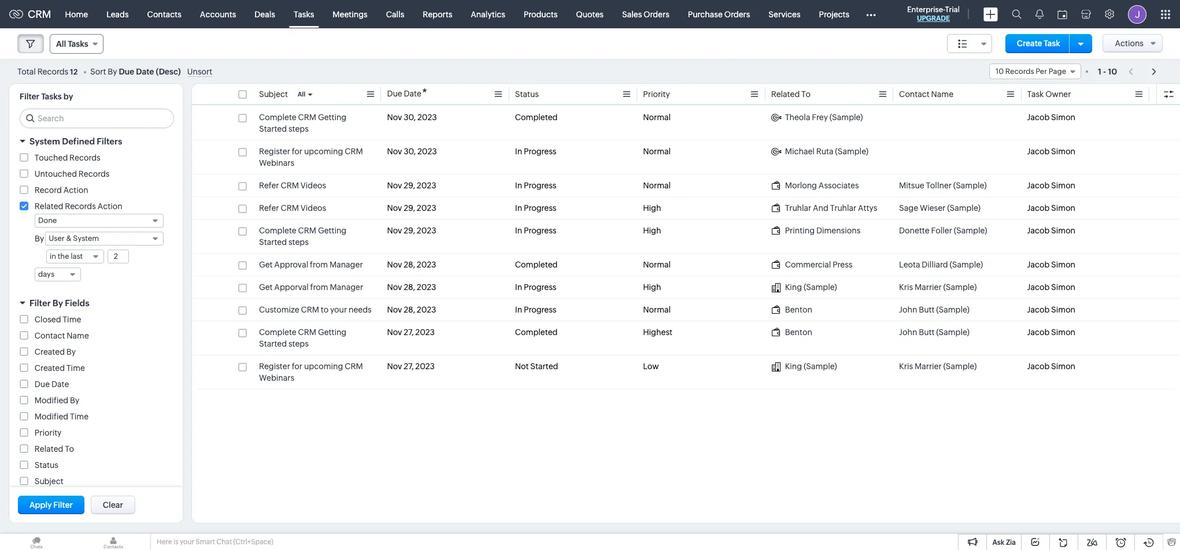 Task type: describe. For each thing, give the bounding box(es) containing it.
commercial press link
[[771, 259, 853, 271]]

2 in from the top
[[515, 181, 522, 190]]

0 vertical spatial action
[[63, 186, 88, 195]]

kris marrier (sample) link for high
[[899, 282, 977, 293]]

2023 for "truhlar and truhlar attys" link
[[417, 204, 436, 213]]

progress for your
[[524, 305, 556, 315]]

printing dimensions link
[[771, 225, 861, 236]]

leota dilliard (sample)
[[899, 260, 983, 269]]

touched
[[35, 153, 68, 162]]

upcoming for nov 27, 2023
[[304, 362, 343, 371]]

marrier for high
[[915, 283, 942, 292]]

from for apporval
[[310, 283, 328, 292]]

in
[[50, 252, 56, 261]]

0 vertical spatial related
[[771, 90, 800, 99]]

nov for nov 27, 2023 register for upcoming crm webinars link
[[387, 362, 402, 371]]

in progress for crm
[[515, 147, 556, 156]]

1 horizontal spatial contact
[[899, 90, 930, 99]]

here is your smart chat (ctrl+space)
[[157, 538, 273, 546]]

donette foller (sample) link
[[899, 225, 987, 236]]

purchase orders
[[688, 10, 750, 19]]

2 truhlar from the left
[[830, 204, 856, 213]]

2023 for printing dimensions link
[[417, 226, 436, 235]]

closed time
[[35, 315, 81, 324]]

projects link
[[810, 0, 859, 28]]

printing dimensions
[[785, 226, 861, 235]]

leads
[[106, 10, 129, 19]]

29, for truhlar and truhlar attys
[[404, 204, 415, 213]]

jacob simon for commercial press link
[[1027, 260, 1076, 269]]

crm for morlong associates link at the top right
[[281, 181, 299, 190]]

high for truhlar and truhlar attys
[[643, 204, 661, 213]]

create
[[1017, 39, 1042, 48]]

created by
[[35, 347, 76, 357]]

1 - 10
[[1098, 67, 1117, 76]]

29, for morlong associates
[[404, 181, 415, 190]]

signals element
[[1029, 0, 1051, 28]]

10 Records Per Page field
[[989, 64, 1081, 79]]

kris for low
[[899, 362, 913, 371]]

accounts
[[200, 10, 236, 19]]

nov 30, 2023 for complete crm getting started steps
[[387, 113, 437, 122]]

untouched
[[35, 169, 77, 179]]

contacts image
[[77, 534, 150, 550]]

michael ruta (sample)
[[785, 147, 869, 156]]

customize
[[259, 305, 299, 315]]

defined
[[62, 136, 95, 146]]

owner
[[1045, 90, 1071, 99]]

king for high
[[785, 283, 802, 292]]

upcoming for nov 30, 2023
[[304, 147, 343, 156]]

john butt (sample) link for highest
[[899, 327, 970, 338]]

28, for customize crm to your needs
[[404, 305, 415, 315]]

user
[[49, 234, 65, 243]]

nov 29, 2023 for printing dimensions
[[387, 226, 436, 235]]

simon for sage wieser (sample) 'link'
[[1051, 204, 1076, 213]]

in for crm
[[515, 147, 522, 156]]

1 vertical spatial to
[[65, 445, 74, 454]]

complete crm getting started steps link for nov 30, 2023
[[259, 112, 375, 135]]

2023 for king (sample) link corresponding to low
[[415, 362, 435, 371]]

jacob for sage wieser (sample) 'link'
[[1027, 204, 1050, 213]]

get apporval from manager link
[[259, 282, 363, 293]]

in progress for your
[[515, 305, 556, 315]]

in the last field
[[46, 250, 104, 264]]

marrier for low
[[915, 362, 942, 371]]

simon for john butt (sample) link for highest
[[1051, 328, 1076, 337]]

3 progress from the top
[[524, 204, 556, 213]]

create task
[[1017, 39, 1060, 48]]

complete crm getting started steps for nov 29, 2023
[[259, 226, 346, 247]]

michael
[[785, 147, 815, 156]]

profile image
[[1128, 5, 1147, 23]]

truhlar and truhlar attys link
[[771, 202, 877, 214]]

mitsue tollner (sample)
[[899, 181, 987, 190]]

getting for nov 29, 2023
[[318, 226, 346, 235]]

high for printing dimensions
[[643, 226, 661, 235]]

3 in from the top
[[515, 204, 522, 213]]

27, for register for upcoming crm webinars
[[404, 362, 414, 371]]

benton for highest
[[785, 328, 812, 337]]

get apporval from manager
[[259, 283, 363, 292]]

deals
[[255, 10, 275, 19]]

nov for refer crm videos link related to normal
[[387, 181, 402, 190]]

leota dilliard (sample) link
[[899, 259, 983, 271]]

not
[[515, 362, 529, 371]]

related records action
[[35, 202, 122, 211]]

completed for nov 27, 2023
[[515, 328, 558, 337]]

morlong associates
[[785, 181, 859, 190]]

search element
[[1005, 0, 1029, 28]]

1 horizontal spatial name
[[931, 90, 953, 99]]

john butt (sample) for highest
[[899, 328, 970, 337]]

2023 for commercial press link
[[417, 260, 436, 269]]

1 vertical spatial related to
[[35, 445, 74, 454]]

theola
[[785, 113, 810, 122]]

2 simon from the top
[[1051, 147, 1076, 156]]

0 vertical spatial your
[[330, 305, 347, 315]]

last
[[71, 252, 83, 261]]

all for all tasks
[[56, 39, 66, 49]]

steps for nov 27, 2023
[[288, 339, 309, 349]]

unsort
[[187, 67, 212, 76]]

get approval from manager link
[[259, 259, 363, 271]]

reports
[[423, 10, 452, 19]]

ask zia
[[992, 539, 1016, 547]]

by for modified
[[70, 396, 79, 405]]

commercial
[[785, 260, 831, 269]]

by
[[63, 92, 73, 101]]

meetings link
[[323, 0, 377, 28]]

calendar image
[[1058, 10, 1067, 19]]

deals link
[[245, 0, 284, 28]]

register for upcoming crm webinars for nov 27, 2023
[[259, 362, 363, 383]]

0 vertical spatial date
[[136, 67, 154, 76]]

1 simon from the top
[[1051, 113, 1076, 122]]

register for nov 30, 2023
[[259, 147, 290, 156]]

quotes
[[576, 10, 604, 19]]

complete for nov 30, 2023
[[259, 113, 296, 122]]

0 vertical spatial contact name
[[899, 90, 953, 99]]

press
[[833, 260, 853, 269]]

orders for sales orders
[[644, 10, 669, 19]]

created time
[[35, 364, 85, 373]]

task owner
[[1027, 90, 1071, 99]]

0 vertical spatial to
[[801, 90, 811, 99]]

purchase orders link
[[679, 0, 759, 28]]

records for total
[[37, 67, 68, 76]]

All Tasks field
[[50, 34, 103, 54]]

by left user
[[35, 234, 44, 243]]

created for created by
[[35, 347, 65, 357]]

not started
[[515, 362, 558, 371]]

chats image
[[0, 534, 73, 550]]

products
[[524, 10, 558, 19]]

normal for theola
[[643, 113, 671, 122]]

complete crm getting started steps for nov 30, 2023
[[259, 113, 346, 134]]

get for get approval from manager
[[259, 260, 273, 269]]

kris marrier (sample) link for low
[[899, 361, 977, 372]]

30, for complete crm getting started steps
[[404, 113, 416, 122]]

1 horizontal spatial priority
[[643, 90, 670, 99]]

highest
[[643, 328, 672, 337]]

by for created
[[66, 347, 76, 357]]

1 vertical spatial task
[[1027, 90, 1044, 99]]

in the last
[[50, 252, 83, 261]]

is
[[173, 538, 178, 546]]

apply filter button
[[18, 496, 84, 515]]

7 jacob simon from the top
[[1027, 283, 1076, 292]]

getting for nov 30, 2023
[[318, 113, 346, 122]]

frey
[[812, 113, 828, 122]]

printing
[[785, 226, 815, 235]]

28, for get apporval from manager
[[404, 283, 415, 292]]

fields
[[65, 298, 89, 308]]

signals image
[[1036, 9, 1044, 19]]

chat
[[216, 538, 232, 546]]

create menu element
[[977, 0, 1005, 28]]

filters
[[97, 136, 122, 146]]

quotes link
[[567, 0, 613, 28]]

1 horizontal spatial action
[[98, 202, 122, 211]]

nov for customize crm to your needs link
[[387, 305, 402, 315]]

(sample) inside 'link'
[[947, 204, 981, 213]]

jacob simon for theola frey (sample) link
[[1027, 113, 1076, 122]]

1 vertical spatial your
[[180, 538, 194, 546]]

benton link for highest
[[771, 327, 812, 338]]

simon for leota dilliard (sample) link
[[1051, 260, 1076, 269]]

1 horizontal spatial 10
[[1108, 67, 1117, 76]]

manager for get apporval from manager
[[330, 283, 363, 292]]

sage
[[899, 204, 918, 213]]

&
[[66, 234, 72, 243]]

crm for "truhlar and truhlar attys" link
[[281, 204, 299, 213]]

0 horizontal spatial priority
[[35, 428, 62, 438]]

attys
[[858, 204, 877, 213]]

tollner
[[926, 181, 952, 190]]

videos for high
[[301, 204, 326, 213]]

0 horizontal spatial name
[[67, 331, 89, 341]]

the
[[58, 252, 69, 261]]

filter tasks by
[[20, 92, 73, 101]]

accounts link
[[191, 0, 245, 28]]

row group containing complete crm getting started steps
[[192, 106, 1180, 390]]

completed for nov 30, 2023
[[515, 113, 558, 122]]

crm for printing dimensions link
[[298, 226, 316, 235]]

completed for nov 28, 2023
[[515, 260, 558, 269]]

2 in progress from the top
[[515, 181, 556, 190]]

jacob for normal john butt (sample) link
[[1027, 305, 1050, 315]]

system defined filters
[[29, 136, 122, 146]]

progress for started
[[524, 226, 556, 235]]

closed
[[35, 315, 61, 324]]

2 vertical spatial related
[[35, 445, 63, 454]]

task inside button
[[1044, 39, 1060, 48]]

2023 for morlong associates link at the top right
[[417, 181, 436, 190]]

nov for get approval from manager link
[[387, 260, 402, 269]]

register for nov 27, 2023
[[259, 362, 290, 371]]

2023 for king (sample) link corresponding to high
[[417, 283, 436, 292]]

0 vertical spatial due
[[119, 67, 134, 76]]

2 progress from the top
[[524, 181, 556, 190]]

mitsue tollner (sample) link
[[899, 180, 987, 191]]

sales orders link
[[613, 0, 679, 28]]

0 horizontal spatial contact name
[[35, 331, 89, 341]]

2023 for the benton link for highest
[[415, 328, 435, 337]]

0 vertical spatial related to
[[771, 90, 811, 99]]

dimensions
[[816, 226, 861, 235]]

apply filter
[[29, 501, 73, 510]]

trial
[[945, 5, 960, 14]]

Search text field
[[20, 109, 173, 128]]



Task type: locate. For each thing, give the bounding box(es) containing it.
6 jacob simon from the top
[[1027, 260, 1076, 269]]

0 horizontal spatial related to
[[35, 445, 74, 454]]

1 vertical spatial action
[[98, 202, 122, 211]]

0 vertical spatial register
[[259, 147, 290, 156]]

2 getting from the top
[[318, 226, 346, 235]]

tasks right deals 'link'
[[294, 10, 314, 19]]

kris for high
[[899, 283, 913, 292]]

low
[[643, 362, 659, 371]]

getting for nov 27, 2023
[[318, 328, 346, 337]]

nov for nov 27, 2023 complete crm getting started steps link
[[387, 328, 402, 337]]

by
[[108, 67, 117, 76], [35, 234, 44, 243], [53, 298, 63, 308], [66, 347, 76, 357], [70, 396, 79, 405]]

0 vertical spatial priority
[[643, 90, 670, 99]]

action up related records action
[[63, 186, 88, 195]]

3 in progress from the top
[[515, 204, 556, 213]]

filter down total
[[20, 92, 39, 101]]

3 29, from the top
[[404, 226, 415, 235]]

king
[[785, 283, 802, 292], [785, 362, 802, 371]]

1 vertical spatial system
[[73, 234, 99, 243]]

register
[[259, 147, 290, 156], [259, 362, 290, 371]]

2 vertical spatial 28,
[[404, 305, 415, 315]]

nov 29, 2023 for morlong associates
[[387, 181, 436, 190]]

michael ruta (sample) link
[[771, 146, 869, 157]]

5 normal from the top
[[643, 305, 671, 315]]

tasks for all tasks
[[68, 39, 88, 49]]

related up done
[[35, 202, 63, 211]]

modified down modified by
[[35, 412, 68, 422]]

in progress
[[515, 147, 556, 156], [515, 181, 556, 190], [515, 204, 556, 213], [515, 226, 556, 235], [515, 283, 556, 292], [515, 305, 556, 315]]

by for sort
[[108, 67, 117, 76]]

2 kris marrier (sample) link from the top
[[899, 361, 977, 372]]

1 vertical spatial priority
[[35, 428, 62, 438]]

simon for the mitsue tollner (sample) link
[[1051, 181, 1076, 190]]

1 nov 30, 2023 from the top
[[387, 113, 437, 122]]

2 register for upcoming crm webinars from the top
[[259, 362, 363, 383]]

1 nov 28, 2023 from the top
[[387, 260, 436, 269]]

by up 'modified time'
[[70, 396, 79, 405]]

contact name
[[899, 90, 953, 99], [35, 331, 89, 341]]

benton for normal
[[785, 305, 812, 315]]

1 vertical spatial john butt (sample) link
[[899, 327, 970, 338]]

8 jacob from the top
[[1027, 305, 1050, 315]]

tasks for filter tasks by
[[41, 92, 62, 101]]

27,
[[404, 328, 414, 337], [404, 362, 414, 371]]

records for 10
[[1005, 67, 1034, 76]]

date for due date *
[[404, 89, 421, 98]]

services link
[[759, 0, 810, 28]]

date
[[136, 67, 154, 76], [404, 89, 421, 98], [51, 380, 69, 389]]

modified
[[35, 396, 68, 405], [35, 412, 68, 422]]

jacob simon for "truhlar and truhlar attys" link
[[1027, 204, 1076, 213]]

1 webinars from the top
[[259, 158, 294, 168]]

time down modified by
[[70, 412, 88, 422]]

1 complete from the top
[[259, 113, 296, 122]]

0 vertical spatial register for upcoming crm webinars link
[[259, 146, 375, 169]]

3 nov from the top
[[387, 181, 402, 190]]

by inside dropdown button
[[53, 298, 63, 308]]

customize crm to your needs
[[259, 305, 372, 315]]

projects
[[819, 10, 849, 19]]

steps
[[288, 124, 309, 134], [288, 238, 309, 247], [288, 339, 309, 349]]

0 horizontal spatial subject
[[35, 477, 63, 486]]

untouched records
[[35, 169, 110, 179]]

wieser
[[920, 204, 946, 213]]

3 getting from the top
[[318, 328, 346, 337]]

king (sample) for low
[[785, 362, 837, 371]]

system inside field
[[73, 234, 99, 243]]

10 jacob simon from the top
[[1027, 362, 1076, 371]]

1 getting from the top
[[318, 113, 346, 122]]

refer for normal
[[259, 181, 279, 190]]

here
[[157, 538, 172, 546]]

orders right sales
[[644, 10, 669, 19]]

0 vertical spatial king
[[785, 283, 802, 292]]

enterprise-trial upgrade
[[907, 5, 960, 23]]

jacob for john butt (sample) link for highest
[[1027, 328, 1050, 337]]

to down 'modified time'
[[65, 445, 74, 454]]

3 jacob simon from the top
[[1027, 181, 1076, 190]]

manager inside get apporval from manager link
[[330, 283, 363, 292]]

2 king (sample) from the top
[[785, 362, 837, 371]]

1 john butt (sample) link from the top
[[899, 304, 970, 316]]

30, for register for upcoming crm webinars
[[404, 147, 416, 156]]

complete
[[259, 113, 296, 122], [259, 226, 296, 235], [259, 328, 296, 337]]

records down defined
[[69, 153, 100, 162]]

contacts link
[[138, 0, 191, 28]]

1 complete crm getting started steps link from the top
[[259, 112, 375, 135]]

and
[[813, 204, 829, 213]]

1 vertical spatial register
[[259, 362, 290, 371]]

normal for morlong
[[643, 181, 671, 190]]

your right is
[[180, 538, 194, 546]]

0 vertical spatial register for upcoming crm webinars
[[259, 147, 363, 168]]

None text field
[[108, 250, 128, 263]]

0 vertical spatial marrier
[[915, 283, 942, 292]]

create menu image
[[984, 7, 998, 21]]

manager up get apporval from manager link
[[330, 260, 363, 269]]

purchase
[[688, 10, 723, 19]]

2 from from the top
[[310, 283, 328, 292]]

10 inside field
[[996, 67, 1004, 76]]

filter up closed in the bottom of the page
[[29, 298, 51, 308]]

started for nov 29, 2023
[[259, 238, 287, 247]]

1 vertical spatial kris
[[899, 362, 913, 371]]

0 vertical spatial refer
[[259, 181, 279, 190]]

complete crm getting started steps link for nov 27, 2023
[[259, 327, 375, 350]]

1 register for upcoming crm webinars from the top
[[259, 147, 363, 168]]

sort by due date (desc)
[[90, 67, 181, 76]]

records left per
[[1005, 67, 1034, 76]]

jacob for the mitsue tollner (sample) link
[[1027, 181, 1050, 190]]

2 videos from the top
[[301, 204, 326, 213]]

calls link
[[377, 0, 414, 28]]

due inside due date *
[[387, 89, 402, 98]]

due date
[[35, 380, 69, 389]]

*
[[422, 86, 427, 99]]

1 kris marrier (sample) from the top
[[899, 283, 977, 292]]

all
[[56, 39, 66, 49], [298, 91, 305, 98]]

time for modified time
[[70, 412, 88, 422]]

tasks inside tasks link
[[294, 10, 314, 19]]

0 vertical spatial john butt (sample)
[[899, 305, 970, 315]]

nov 30, 2023
[[387, 113, 437, 122], [387, 147, 437, 156]]

1 vertical spatial time
[[66, 364, 85, 373]]

0 vertical spatial kris marrier (sample)
[[899, 283, 977, 292]]

nov
[[387, 113, 402, 122], [387, 147, 402, 156], [387, 181, 402, 190], [387, 204, 402, 213], [387, 226, 402, 235], [387, 260, 402, 269], [387, 283, 402, 292], [387, 305, 402, 315], [387, 328, 402, 337], [387, 362, 402, 371]]

filter right 'apply'
[[53, 501, 73, 510]]

theola frey (sample)
[[785, 113, 863, 122]]

5 in progress from the top
[[515, 283, 556, 292]]

jacob simon for the benton link associated with normal
[[1027, 305, 1076, 315]]

1 horizontal spatial status
[[515, 90, 539, 99]]

2 for from the top
[[292, 362, 302, 371]]

nov 29, 2023 for truhlar and truhlar attys
[[387, 204, 436, 213]]

nov 28, 2023 for customize crm to your needs
[[387, 305, 436, 315]]

1 vertical spatial kris marrier (sample)
[[899, 362, 977, 371]]

1 nov from the top
[[387, 113, 402, 122]]

1 jacob simon from the top
[[1027, 113, 1076, 122]]

1 vertical spatial kris marrier (sample) link
[[899, 361, 977, 372]]

0 vertical spatial benton link
[[771, 304, 812, 316]]

0 vertical spatial 29,
[[404, 181, 415, 190]]

kris marrier (sample) for low
[[899, 362, 977, 371]]

2 created from the top
[[35, 364, 65, 373]]

2 marrier from the top
[[915, 362, 942, 371]]

1 vertical spatial nov 27, 2023
[[387, 362, 435, 371]]

0 vertical spatial nov 28, 2023
[[387, 260, 436, 269]]

0 horizontal spatial to
[[65, 445, 74, 454]]

1 butt from the top
[[919, 305, 935, 315]]

records for touched
[[69, 153, 100, 162]]

2 jacob from the top
[[1027, 147, 1050, 156]]

related up theola on the top
[[771, 90, 800, 99]]

2 completed from the top
[[515, 260, 558, 269]]

orders right the purchase
[[724, 10, 750, 19]]

-
[[1103, 67, 1106, 76]]

3 complete from the top
[[259, 328, 296, 337]]

ruta
[[816, 147, 834, 156]]

due up modified by
[[35, 380, 50, 389]]

manager up needs
[[330, 283, 363, 292]]

1 vertical spatial upcoming
[[304, 362, 343, 371]]

3 complete crm getting started steps link from the top
[[259, 327, 375, 350]]

2 king from the top
[[785, 362, 802, 371]]

total records 12
[[17, 67, 78, 76]]

1 vertical spatial nov 28, 2023
[[387, 283, 436, 292]]

nov for complete crm getting started steps link associated with nov 30, 2023
[[387, 113, 402, 122]]

9 nov from the top
[[387, 328, 402, 337]]

associates
[[819, 181, 859, 190]]

1 truhlar from the left
[[785, 204, 811, 213]]

2 butt from the top
[[919, 328, 935, 337]]

5 jacob simon from the top
[[1027, 226, 1076, 235]]

progress for manager
[[524, 283, 556, 292]]

2 kris marrier (sample) from the top
[[899, 362, 977, 371]]

1 for from the top
[[292, 147, 302, 156]]

task
[[1044, 39, 1060, 48], [1027, 90, 1044, 99]]

2 vertical spatial nov 28, 2023
[[387, 305, 436, 315]]

2023 for theola frey (sample) link
[[417, 113, 437, 122]]

get left approval
[[259, 260, 273, 269]]

9 jacob from the top
[[1027, 328, 1050, 337]]

1 vertical spatial high
[[643, 226, 661, 235]]

refer for high
[[259, 204, 279, 213]]

home link
[[56, 0, 97, 28]]

steps for nov 29, 2023
[[288, 238, 309, 247]]

created up created time
[[35, 347, 65, 357]]

sales
[[622, 10, 642, 19]]

2 vertical spatial getting
[[318, 328, 346, 337]]

refer crm videos link for normal
[[259, 180, 326, 191]]

0 vertical spatial kris
[[899, 283, 913, 292]]

0 horizontal spatial tasks
[[41, 92, 62, 101]]

0 horizontal spatial truhlar
[[785, 204, 811, 213]]

king (sample) link for low
[[771, 361, 837, 372]]

User & System field
[[45, 232, 164, 246]]

complete for nov 29, 2023
[[259, 226, 296, 235]]

6 in from the top
[[515, 305, 522, 315]]

1 videos from the top
[[301, 181, 326, 190]]

1 27, from the top
[[404, 328, 414, 337]]

1 register for upcoming crm webinars link from the top
[[259, 146, 375, 169]]

tasks up 12
[[68, 39, 88, 49]]

date inside due date *
[[404, 89, 421, 98]]

0 horizontal spatial status
[[35, 461, 58, 470]]

nov 30, 2023 for register for upcoming crm webinars
[[387, 147, 437, 156]]

10 jacob from the top
[[1027, 362, 1050, 371]]

sales orders
[[622, 10, 669, 19]]

search image
[[1012, 9, 1022, 19]]

apporval
[[274, 283, 309, 292]]

register for upcoming crm webinars link for nov 30, 2023
[[259, 146, 375, 169]]

butt for normal
[[919, 305, 935, 315]]

1 nov 27, 2023 from the top
[[387, 328, 435, 337]]

1 vertical spatial register for upcoming crm webinars
[[259, 362, 363, 383]]

reports link
[[414, 0, 462, 28]]

1 orders from the left
[[644, 10, 669, 19]]

1 king (sample) from the top
[[785, 283, 837, 292]]

jacob simon for morlong associates link at the top right
[[1027, 181, 1076, 190]]

due left *
[[387, 89, 402, 98]]

6 in progress from the top
[[515, 305, 556, 315]]

videos
[[301, 181, 326, 190], [301, 204, 326, 213]]

analytics
[[471, 10, 505, 19]]

1 vertical spatial refer crm videos
[[259, 204, 326, 213]]

jacob simon for michael ruta (sample) link
[[1027, 147, 1076, 156]]

orders inside "link"
[[724, 10, 750, 19]]

10 right -
[[1108, 67, 1117, 76]]

system up touched
[[29, 136, 60, 146]]

0 vertical spatial 30,
[[404, 113, 416, 122]]

6 nov from the top
[[387, 260, 402, 269]]

0 vertical spatial task
[[1044, 39, 1060, 48]]

0 vertical spatial all
[[56, 39, 66, 49]]

2023 for michael ruta (sample) link
[[417, 147, 437, 156]]

manager for get approval from manager
[[330, 260, 363, 269]]

to
[[801, 90, 811, 99], [65, 445, 74, 454]]

2 nov 27, 2023 from the top
[[387, 362, 435, 371]]

1 vertical spatial complete
[[259, 226, 296, 235]]

tasks inside all tasks field
[[68, 39, 88, 49]]

2 vertical spatial complete crm getting started steps link
[[259, 327, 375, 350]]

records up done 'field'
[[65, 202, 96, 211]]

due for due date *
[[387, 89, 402, 98]]

1 in from the top
[[515, 147, 522, 156]]

name
[[931, 90, 953, 99], [67, 331, 89, 341]]

1 vertical spatial filter
[[29, 298, 51, 308]]

1 vertical spatial getting
[[318, 226, 346, 235]]

1
[[1098, 67, 1101, 76]]

started for nov 27, 2023
[[259, 339, 287, 349]]

2 complete crm getting started steps from the top
[[259, 226, 346, 247]]

3 jacob from the top
[[1027, 181, 1050, 190]]

smart
[[196, 538, 215, 546]]

27, for complete crm getting started steps
[[404, 328, 414, 337]]

refer crm videos link
[[259, 180, 326, 191], [259, 202, 326, 214]]

1 steps from the top
[[288, 124, 309, 134]]

0 vertical spatial name
[[931, 90, 953, 99]]

1 vertical spatial created
[[35, 364, 65, 373]]

records inside field
[[1005, 67, 1034, 76]]

Other Modules field
[[859, 5, 884, 23]]

get left apporval
[[259, 283, 273, 292]]

done
[[38, 216, 57, 225]]

records for related
[[65, 202, 96, 211]]

1 29, from the top
[[404, 181, 415, 190]]

2 30, from the top
[[404, 147, 416, 156]]

from up customize crm to your needs link
[[310, 283, 328, 292]]

get approval from manager
[[259, 260, 363, 269]]

profile element
[[1121, 0, 1154, 28]]

0 vertical spatial status
[[515, 90, 539, 99]]

0 vertical spatial king (sample) link
[[771, 282, 837, 293]]

manager inside get approval from manager link
[[330, 260, 363, 269]]

row group
[[192, 106, 1180, 390]]

1 from from the top
[[310, 260, 328, 269]]

truhlar right and on the right of the page
[[830, 204, 856, 213]]

services
[[769, 10, 801, 19]]

task left owner at the top right of page
[[1027, 90, 1044, 99]]

1 30, from the top
[[404, 113, 416, 122]]

2 john butt (sample) link from the top
[[899, 327, 970, 338]]

jacob for donette foller (sample) link
[[1027, 226, 1050, 235]]

date for due date
[[51, 380, 69, 389]]

2 nov 28, 2023 from the top
[[387, 283, 436, 292]]

to up theola on the top
[[801, 90, 811, 99]]

0 vertical spatial 28,
[[404, 260, 415, 269]]

1 complete crm getting started steps from the top
[[259, 113, 346, 134]]

10 nov from the top
[[387, 362, 402, 371]]

date left (desc)
[[136, 67, 154, 76]]

marrier
[[915, 283, 942, 292], [915, 362, 942, 371]]

kris
[[899, 283, 913, 292], [899, 362, 913, 371]]

jacob for high's kris marrier (sample) link
[[1027, 283, 1050, 292]]

dilliard
[[922, 260, 948, 269]]

by right sort
[[108, 67, 117, 76]]

your right to
[[330, 305, 347, 315]]

records left 12
[[37, 67, 68, 76]]

truhlar left and on the right of the page
[[785, 204, 811, 213]]

2 king (sample) link from the top
[[771, 361, 837, 372]]

1 vertical spatial 27,
[[404, 362, 414, 371]]

records down touched records
[[79, 169, 110, 179]]

webinars for nov 30, 2023
[[259, 158, 294, 168]]

john for normal
[[899, 305, 917, 315]]

0 vertical spatial tasks
[[294, 10, 314, 19]]

created up due date
[[35, 364, 65, 373]]

in progress for manager
[[515, 283, 556, 292]]

jacob simon for printing dimensions link
[[1027, 226, 1076, 235]]

2 john butt (sample) from the top
[[899, 328, 970, 337]]

2 get from the top
[[259, 283, 273, 292]]

nov 28, 2023 for get approval from manager
[[387, 260, 436, 269]]

refer crm videos for normal
[[259, 181, 326, 190]]

crm for the benton link associated with normal
[[301, 305, 319, 315]]

nov for nov 29, 2023's complete crm getting started steps link
[[387, 226, 402, 235]]

1 vertical spatial name
[[67, 331, 89, 341]]

simon for high's kris marrier (sample) link
[[1051, 283, 1076, 292]]

1 horizontal spatial all
[[298, 91, 305, 98]]

filter inside button
[[53, 501, 73, 510]]

to
[[321, 305, 329, 315]]

0 vertical spatial subject
[[259, 90, 288, 99]]

action up done 'field'
[[98, 202, 122, 211]]

complete crm getting started steps for nov 27, 2023
[[259, 328, 346, 349]]

time down created by at bottom
[[66, 364, 85, 373]]

jacob for kris marrier (sample) link corresponding to low
[[1027, 362, 1050, 371]]

by up created time
[[66, 347, 76, 357]]

0 vertical spatial getting
[[318, 113, 346, 122]]

in
[[515, 147, 522, 156], [515, 181, 522, 190], [515, 204, 522, 213], [515, 226, 522, 235], [515, 283, 522, 292], [515, 305, 522, 315]]

10 records per page
[[996, 67, 1066, 76]]

2 nov 29, 2023 from the top
[[387, 204, 436, 213]]

system inside dropdown button
[[29, 136, 60, 146]]

actions
[[1115, 39, 1144, 48]]

1 horizontal spatial truhlar
[[830, 204, 856, 213]]

donette foller (sample)
[[899, 226, 987, 235]]

3 high from the top
[[643, 283, 661, 292]]

time down fields
[[63, 315, 81, 324]]

sage wieser (sample) link
[[899, 202, 981, 214]]

from for approval
[[310, 260, 328, 269]]

1 horizontal spatial your
[[330, 305, 347, 315]]

0 horizontal spatial due
[[35, 380, 50, 389]]

3 complete crm getting started steps from the top
[[259, 328, 346, 349]]

sage wieser (sample)
[[899, 204, 981, 213]]

1 upcoming from the top
[[304, 147, 343, 156]]

0 vertical spatial videos
[[301, 181, 326, 190]]

all tasks
[[56, 39, 88, 49]]

completed
[[515, 113, 558, 122], [515, 260, 558, 269], [515, 328, 558, 337]]

king for low
[[785, 362, 802, 371]]

related to up theola on the top
[[771, 90, 811, 99]]

4 normal from the top
[[643, 260, 671, 269]]

0 vertical spatial butt
[[919, 305, 935, 315]]

contact
[[899, 90, 930, 99], [35, 331, 65, 341]]

tasks left by
[[41, 92, 62, 101]]

1 vertical spatial related
[[35, 202, 63, 211]]

(ctrl+space)
[[233, 538, 273, 546]]

2 steps from the top
[[288, 238, 309, 247]]

5 simon from the top
[[1051, 226, 1076, 235]]

1 vertical spatial refer
[[259, 204, 279, 213]]

modified for modified time
[[35, 412, 68, 422]]

1 vertical spatial complete crm getting started steps link
[[259, 225, 375, 248]]

5 jacob from the top
[[1027, 226, 1050, 235]]

1 get from the top
[[259, 260, 273, 269]]

nov for refer crm videos link related to high
[[387, 204, 402, 213]]

jacob simon for the benton link for highest
[[1027, 328, 1076, 337]]

in for started
[[515, 226, 522, 235]]

1 horizontal spatial due
[[119, 67, 134, 76]]

king (sample) for high
[[785, 283, 837, 292]]

webinars for nov 27, 2023
[[259, 374, 294, 383]]

in for your
[[515, 305, 522, 315]]

started
[[259, 124, 287, 134], [259, 238, 287, 247], [259, 339, 287, 349], [530, 362, 558, 371]]

12
[[70, 67, 78, 76]]

(sample)
[[830, 113, 863, 122], [835, 147, 869, 156], [953, 181, 987, 190], [947, 204, 981, 213], [954, 226, 987, 235], [950, 260, 983, 269], [804, 283, 837, 292], [943, 283, 977, 292], [936, 305, 970, 315], [936, 328, 970, 337], [804, 362, 837, 371], [943, 362, 977, 371]]

by up closed time
[[53, 298, 63, 308]]

products link
[[514, 0, 567, 28]]

related to down 'modified time'
[[35, 445, 74, 454]]

king (sample) link for high
[[771, 282, 837, 293]]

ask
[[992, 539, 1004, 547]]

modified down due date
[[35, 396, 68, 405]]

john for highest
[[899, 328, 917, 337]]

days
[[38, 270, 54, 279]]

due right sort
[[119, 67, 134, 76]]

system right '&'
[[73, 234, 99, 243]]

1 vertical spatial contact name
[[35, 331, 89, 341]]

None field
[[947, 34, 992, 53]]

1 vertical spatial for
[[292, 362, 302, 371]]

5 progress from the top
[[524, 283, 556, 292]]

2 modified from the top
[[35, 412, 68, 422]]

1 vertical spatial steps
[[288, 238, 309, 247]]

contacts
[[147, 10, 181, 19]]

2 horizontal spatial date
[[404, 89, 421, 98]]

filter for filter tasks by
[[20, 92, 39, 101]]

0 horizontal spatial contact
[[35, 331, 65, 341]]

29, for printing dimensions
[[404, 226, 415, 235]]

system
[[29, 136, 60, 146], [73, 234, 99, 243]]

1 vertical spatial benton link
[[771, 327, 812, 338]]

days field
[[35, 268, 81, 282]]

2023 for the benton link associated with normal
[[417, 305, 436, 315]]

2 register for upcoming crm webinars link from the top
[[259, 361, 375, 384]]

2 benton from the top
[[785, 328, 812, 337]]

normal for michael
[[643, 147, 671, 156]]

date left *
[[404, 89, 421, 98]]

0 vertical spatial kris marrier (sample) link
[[899, 282, 977, 293]]

get
[[259, 260, 273, 269], [259, 283, 273, 292]]

0 vertical spatial upcoming
[[304, 147, 343, 156]]

1 horizontal spatial subject
[[259, 90, 288, 99]]

john butt (sample) link for normal
[[899, 304, 970, 316]]

size image
[[958, 39, 967, 49]]

modified for modified by
[[35, 396, 68, 405]]

nov 27, 2023
[[387, 328, 435, 337], [387, 362, 435, 371]]

date down created time
[[51, 380, 69, 389]]

0 vertical spatial refer crm videos link
[[259, 180, 326, 191]]

0 vertical spatial created
[[35, 347, 65, 357]]

for for nov 30, 2023
[[292, 147, 302, 156]]

10 left per
[[996, 67, 1004, 76]]

time for closed time
[[63, 315, 81, 324]]

2 29, from the top
[[404, 204, 415, 213]]

Done field
[[35, 214, 164, 228]]

manager
[[330, 260, 363, 269], [330, 283, 363, 292]]

0 vertical spatial nov 27, 2023
[[387, 328, 435, 337]]

6 progress from the top
[[524, 305, 556, 315]]

2 vertical spatial complete
[[259, 328, 296, 337]]

1 normal from the top
[[643, 113, 671, 122]]

1 vertical spatial contact
[[35, 331, 65, 341]]

4 jacob simon from the top
[[1027, 204, 1076, 213]]

john
[[899, 305, 917, 315], [899, 328, 917, 337]]

1 john butt (sample) from the top
[[899, 305, 970, 315]]

0 horizontal spatial date
[[51, 380, 69, 389]]

get for get apporval from manager
[[259, 283, 273, 292]]

related down 'modified time'
[[35, 445, 63, 454]]

subject
[[259, 90, 288, 99], [35, 477, 63, 486]]

from
[[310, 260, 328, 269], [310, 283, 328, 292]]

1 vertical spatial completed
[[515, 260, 558, 269]]

2 27, from the top
[[404, 362, 414, 371]]

theola frey (sample) link
[[771, 112, 863, 123]]

from up get apporval from manager link
[[310, 260, 328, 269]]

1 benton link from the top
[[771, 304, 812, 316]]

1 vertical spatial manager
[[330, 283, 363, 292]]

2 benton link from the top
[[771, 327, 812, 338]]

2 horizontal spatial due
[[387, 89, 402, 98]]

1 jacob from the top
[[1027, 113, 1050, 122]]

0 vertical spatial nov 30, 2023
[[387, 113, 437, 122]]

2 orders from the left
[[724, 10, 750, 19]]

0 vertical spatial contact
[[899, 90, 930, 99]]

0 vertical spatial manager
[[330, 260, 363, 269]]

7 jacob from the top
[[1027, 283, 1050, 292]]

1 completed from the top
[[515, 113, 558, 122]]

task right create
[[1044, 39, 1060, 48]]

1 king (sample) link from the top
[[771, 282, 837, 293]]

leota
[[899, 260, 920, 269]]

1 vertical spatial get
[[259, 283, 273, 292]]

1 vertical spatial butt
[[919, 328, 935, 337]]

nov 27, 2023 for complete crm getting started steps
[[387, 328, 435, 337]]

4 in from the top
[[515, 226, 522, 235]]

all inside field
[[56, 39, 66, 49]]

0 vertical spatial filter
[[20, 92, 39, 101]]

filter inside dropdown button
[[29, 298, 51, 308]]

truhlar and truhlar attys
[[785, 204, 877, 213]]

complete for nov 27, 2023
[[259, 328, 296, 337]]

10
[[1108, 67, 1117, 76], [996, 67, 1004, 76]]



Task type: vqa. For each thing, say whether or not it's contained in the screenshot.


